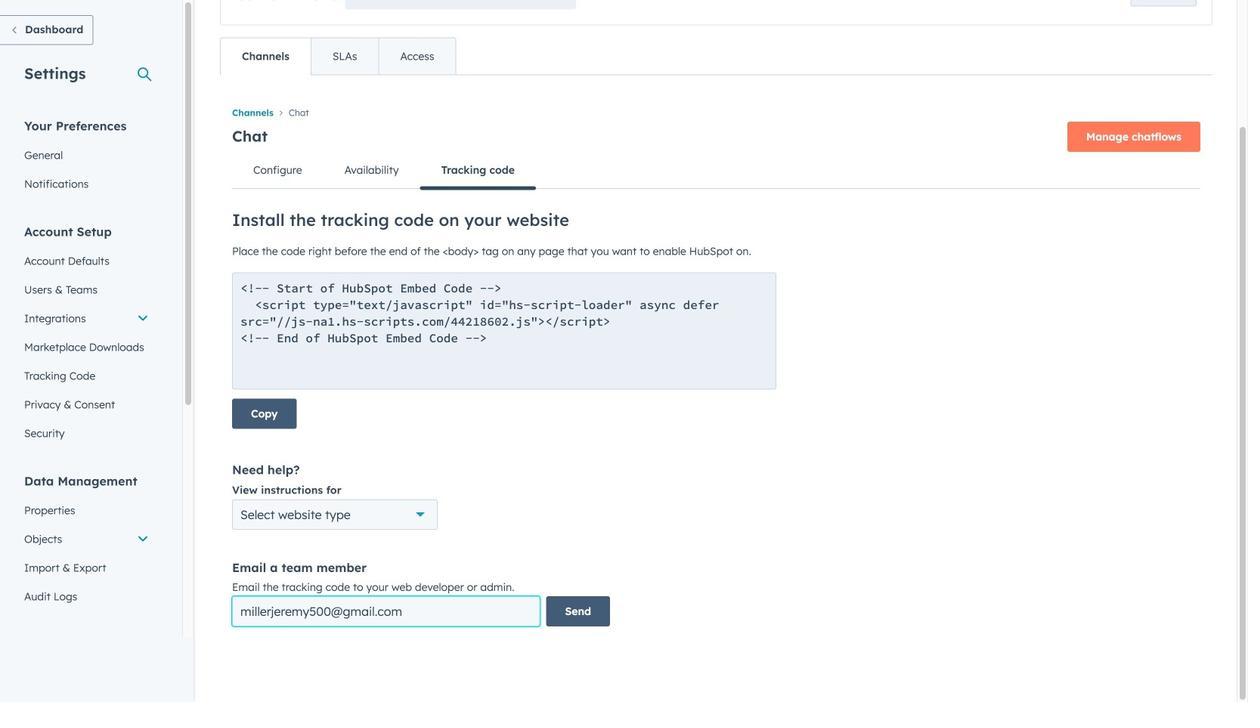 Task type: vqa. For each thing, say whether or not it's contained in the screenshot.
"navigation" to the bottom
yes



Task type: locate. For each thing, give the bounding box(es) containing it.
navigation
[[232, 103, 1201, 122], [232, 152, 1201, 190]]

banner
[[232, 117, 1201, 152]]

tab panel
[[220, 75, 1213, 639]]

data management element
[[15, 473, 158, 612]]

tab list
[[220, 37, 457, 75]]

0 vertical spatial navigation
[[232, 103, 1201, 122]]

2 navigation from the top
[[232, 152, 1201, 190]]

1 vertical spatial navigation
[[232, 152, 1201, 190]]

Enter email address text field
[[232, 597, 541, 627]]



Task type: describe. For each thing, give the bounding box(es) containing it.
your preferences element
[[15, 118, 158, 199]]

1 navigation from the top
[[232, 103, 1201, 122]]

account setup element
[[15, 224, 158, 448]]



